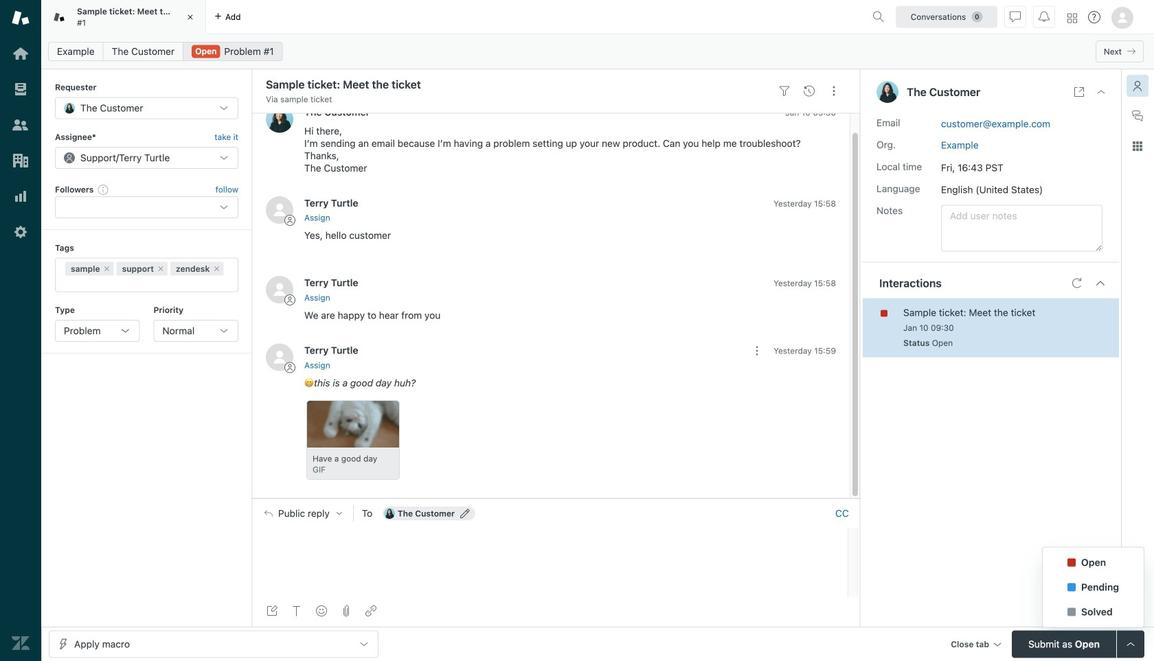 Task type: locate. For each thing, give the bounding box(es) containing it.
button displays agent's chat status as invisible. image
[[1010, 11, 1021, 22]]

2 yesterday 15:58 text field from the top
[[774, 279, 836, 288]]

main element
[[0, 0, 41, 662]]

info on adding followers image
[[98, 184, 109, 195]]

4 avatar image from the top
[[266, 344, 293, 371]]

remove image left remove icon
[[103, 265, 111, 273]]

customer@example.com image
[[384, 508, 395, 519]]

tabs tab list
[[41, 0, 867, 34]]

avatar image
[[266, 105, 293, 133], [266, 196, 293, 224], [266, 276, 293, 304], [266, 344, 293, 371]]

format text image
[[291, 606, 302, 617]]

0 vertical spatial yesterday 15:58 text field
[[774, 199, 836, 208]]

remove image right remove icon
[[213, 265, 221, 273]]

close image
[[183, 10, 197, 24]]

1 vertical spatial yesterday 15:58 text field
[[774, 279, 836, 288]]

remove image
[[157, 265, 165, 273]]

customers image
[[12, 116, 30, 134]]

have a good day.gif image
[[307, 401, 401, 448]]

add attachment image
[[341, 606, 352, 617]]

Jan 10 09:30 text field
[[785, 108, 836, 117]]

customer context image
[[1132, 80, 1143, 91]]

1 yesterday 15:58 text field from the top
[[774, 199, 836, 208]]

0 horizontal spatial remove image
[[103, 265, 111, 273]]

get started image
[[12, 45, 30, 63]]

3 avatar image from the top
[[266, 276, 293, 304]]

1 horizontal spatial remove image
[[213, 265, 221, 273]]

Yesterday 15:59 text field
[[774, 346, 836, 356]]

secondary element
[[41, 38, 1154, 65]]

zendesk support image
[[12, 9, 30, 27]]

events image
[[804, 86, 815, 97]]

zendesk products image
[[1068, 13, 1077, 23]]

remove image
[[103, 265, 111, 273], [213, 265, 221, 273]]

ticket actions image
[[828, 86, 839, 97]]

hide composer image
[[551, 493, 562, 504]]

1 remove image from the left
[[103, 265, 111, 273]]

2 avatar image from the top
[[266, 196, 293, 224]]

tab
[[41, 0, 206, 34]]

Yesterday 15:58 text field
[[774, 199, 836, 208], [774, 279, 836, 288]]

displays possible ticket submission types image
[[1125, 639, 1136, 650]]

admin image
[[12, 223, 30, 241]]



Task type: describe. For each thing, give the bounding box(es) containing it.
notifications image
[[1039, 11, 1050, 22]]

yesterday 15:58 text field for second avatar from the top of the conversationlabel log
[[774, 199, 836, 208]]

Jan 10 09:30 text field
[[903, 323, 954, 333]]

reporting image
[[12, 188, 30, 205]]

insert emojis image
[[316, 606, 327, 617]]

close image
[[1096, 87, 1107, 98]]

additional actions image
[[752, 345, 763, 356]]

2 remove image from the left
[[213, 265, 221, 273]]

draft mode image
[[267, 606, 278, 617]]

Subject field
[[263, 76, 769, 93]]

1 avatar image from the top
[[266, 105, 293, 133]]

apps image
[[1132, 141, 1143, 152]]

add link (cmd k) image
[[365, 606, 376, 617]]

organizations image
[[12, 152, 30, 170]]

get help image
[[1088, 11, 1101, 23]]

yesterday 15:58 text field for 2nd avatar from the bottom of the conversationlabel log
[[774, 279, 836, 288]]

user image
[[877, 81, 899, 103]]

Add user notes text field
[[941, 205, 1103, 252]]

zendesk image
[[12, 635, 30, 653]]

views image
[[12, 80, 30, 98]]

filter image
[[779, 86, 790, 97]]

conversationlabel log
[[252, 94, 860, 499]]

view more details image
[[1074, 87, 1085, 98]]

edit user image
[[460, 509, 470, 519]]



Task type: vqa. For each thing, say whether or not it's contained in the screenshot.
Views Image
yes



